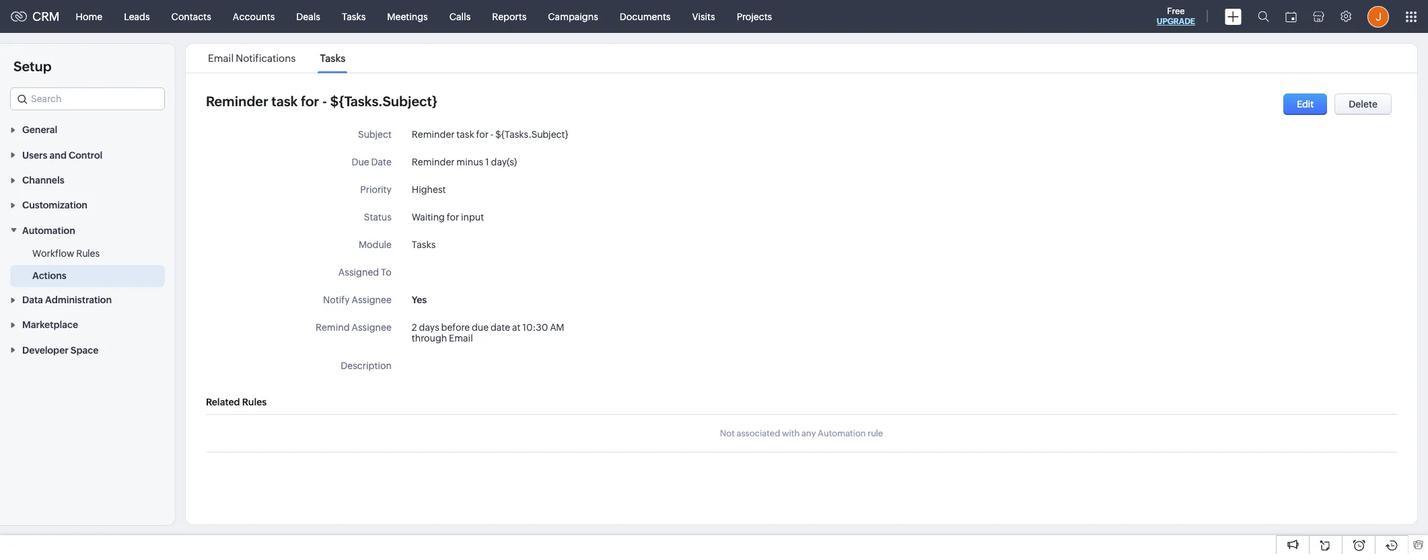 Task type: vqa. For each thing, say whether or not it's contained in the screenshot.


Task type: describe. For each thing, give the bounding box(es) containing it.
contacts link
[[161, 0, 222, 33]]

due
[[472, 322, 489, 333]]

2 days before due date at 10:30 am through email
[[412, 322, 564, 344]]

not associated with any automation rule
[[720, 429, 883, 439]]

profile element
[[1359, 0, 1397, 33]]

am
[[550, 322, 564, 333]]

users and control button
[[0, 142, 175, 167]]

control
[[69, 150, 102, 161]]

visits
[[692, 11, 715, 22]]

meetings link
[[376, 0, 439, 33]]

0 vertical spatial ${tasks.subject}
[[330, 94, 438, 109]]

reminder minus 1 day(s)
[[412, 157, 517, 168]]

projects
[[737, 11, 772, 22]]

list containing email notifications
[[196, 44, 358, 73]]

any
[[801, 429, 816, 439]]

due date
[[352, 157, 392, 168]]

1 vertical spatial tasks link
[[318, 52, 347, 64]]

minus
[[456, 157, 483, 168]]

leads link
[[113, 0, 161, 33]]

rules for related rules
[[242, 397, 267, 408]]

crm link
[[11, 9, 60, 24]]

highest
[[412, 184, 446, 195]]

marketplace
[[22, 320, 78, 331]]

with
[[782, 429, 800, 439]]

1 vertical spatial automation
[[818, 429, 866, 439]]

upgrade
[[1157, 17, 1195, 26]]

contacts
[[171, 11, 211, 22]]

0 vertical spatial task
[[271, 94, 298, 109]]

related
[[206, 397, 240, 408]]

to
[[381, 267, 392, 278]]

workflow rules
[[32, 248, 100, 259]]

setup
[[13, 59, 51, 74]]

0 vertical spatial tasks link
[[331, 0, 376, 33]]

meetings
[[387, 11, 428, 22]]

yes
[[412, 295, 427, 306]]

projects link
[[726, 0, 783, 33]]

subject
[[358, 129, 392, 140]]

at
[[512, 322, 520, 333]]

customization button
[[0, 192, 175, 218]]

space
[[71, 345, 99, 356]]

users and control
[[22, 150, 102, 161]]

rule
[[868, 429, 883, 439]]

rules for workflow rules
[[76, 248, 100, 259]]

0 horizontal spatial -
[[322, 94, 327, 109]]

notifications
[[236, 52, 296, 64]]

visits link
[[681, 0, 726, 33]]

assigned
[[338, 267, 379, 278]]

free upgrade
[[1157, 6, 1195, 26]]

automation button
[[0, 218, 175, 243]]

channels
[[22, 175, 64, 186]]

reminder for subject
[[412, 129, 455, 140]]

0 vertical spatial for
[[301, 94, 319, 109]]

1 vertical spatial for
[[476, 129, 488, 140]]

marketplace button
[[0, 312, 175, 337]]

customization
[[22, 200, 87, 211]]

before
[[441, 322, 470, 333]]

create menu element
[[1217, 0, 1250, 33]]

automation region
[[0, 243, 175, 287]]

data
[[22, 295, 43, 306]]

1
[[485, 157, 489, 168]]

1 vertical spatial reminder task for - ${tasks.subject}
[[412, 129, 568, 140]]

related rules
[[206, 397, 267, 408]]

documents
[[620, 11, 671, 22]]

create menu image
[[1225, 8, 1242, 25]]

email notifications
[[208, 52, 296, 64]]

2 vertical spatial tasks
[[412, 240, 436, 250]]



Task type: locate. For each thing, give the bounding box(es) containing it.
assignee down "assigned to"
[[352, 295, 392, 306]]

task
[[271, 94, 298, 109], [456, 129, 474, 140]]

1 vertical spatial email
[[449, 333, 473, 344]]

0 horizontal spatial ${tasks.subject}
[[330, 94, 438, 109]]

free
[[1167, 6, 1185, 16]]

0 horizontal spatial automation
[[22, 225, 75, 236]]

crm
[[32, 9, 60, 24]]

email notifications link
[[206, 52, 298, 64]]

automation inside dropdown button
[[22, 225, 75, 236]]

automation right any
[[818, 429, 866, 439]]

1 horizontal spatial email
[[449, 333, 473, 344]]

developer
[[22, 345, 69, 356]]

developer space
[[22, 345, 99, 356]]

waiting
[[412, 212, 445, 223]]

tasks
[[342, 11, 366, 22], [320, 52, 345, 64], [412, 240, 436, 250]]

for
[[301, 94, 319, 109], [476, 129, 488, 140], [447, 212, 459, 223]]

associated
[[737, 429, 780, 439]]

reminder task for - ${tasks.subject} up 1
[[412, 129, 568, 140]]

0 vertical spatial reminder task for - ${tasks.subject}
[[206, 94, 438, 109]]

1 vertical spatial task
[[456, 129, 474, 140]]

1 vertical spatial ${tasks.subject}
[[495, 129, 568, 140]]

rules
[[76, 248, 100, 259], [242, 397, 267, 408]]

remind assignee
[[316, 322, 392, 333]]

1 horizontal spatial -
[[490, 129, 493, 140]]

0 vertical spatial reminder
[[206, 94, 268, 109]]

1 horizontal spatial ${tasks.subject}
[[495, 129, 568, 140]]

None field
[[10, 87, 165, 110]]

0 horizontal spatial for
[[301, 94, 319, 109]]

assignee for remind assignee
[[352, 322, 392, 333]]

calls
[[449, 11, 471, 22]]

0 vertical spatial assignee
[[352, 295, 392, 306]]

assignee down notify assignee
[[352, 322, 392, 333]]

notify assignee
[[323, 295, 392, 306]]

email left notifications
[[208, 52, 234, 64]]

notify
[[323, 295, 350, 306]]

status
[[364, 212, 392, 223]]

documents link
[[609, 0, 681, 33]]

assigned to
[[338, 267, 392, 278]]

and
[[49, 150, 67, 161]]

10:30
[[522, 322, 548, 333]]

assignee
[[352, 295, 392, 306], [352, 322, 392, 333]]

Search text field
[[11, 88, 164, 110]]

1 vertical spatial tasks
[[320, 52, 345, 64]]

2 assignee from the top
[[352, 322, 392, 333]]

tasks link down deals link
[[318, 52, 347, 64]]

input
[[461, 212, 484, 223]]

task up reminder minus 1 day(s)
[[456, 129, 474, 140]]

reminder task for - ${tasks.subject}
[[206, 94, 438, 109], [412, 129, 568, 140]]

due
[[352, 157, 369, 168]]

1 vertical spatial reminder
[[412, 129, 455, 140]]

waiting for input
[[412, 212, 484, 223]]

home link
[[65, 0, 113, 33]]

1 horizontal spatial for
[[447, 212, 459, 223]]

search element
[[1250, 0, 1277, 33]]

reminder up highest
[[412, 157, 455, 168]]

-
[[322, 94, 327, 109], [490, 129, 493, 140]]

accounts link
[[222, 0, 286, 33]]

campaigns
[[548, 11, 598, 22]]

${tasks.subject} up subject
[[330, 94, 438, 109]]

remind
[[316, 322, 350, 333]]

tasks inside list
[[320, 52, 345, 64]]

None button
[[1283, 94, 1327, 115], [1335, 94, 1392, 115], [1283, 94, 1327, 115], [1335, 94, 1392, 115]]

1 horizontal spatial rules
[[242, 397, 267, 408]]

1 vertical spatial assignee
[[352, 322, 392, 333]]

1 assignee from the top
[[352, 295, 392, 306]]

data administration button
[[0, 287, 175, 312]]

tasks down deals link
[[320, 52, 345, 64]]

${tasks.subject} up day(s)
[[495, 129, 568, 140]]

list
[[196, 44, 358, 73]]

workflow rules link
[[32, 247, 100, 260]]

deals
[[296, 11, 320, 22]]

1 horizontal spatial task
[[456, 129, 474, 140]]

assignee for notify assignee
[[352, 295, 392, 306]]

calls link
[[439, 0, 481, 33]]

0 vertical spatial automation
[[22, 225, 75, 236]]

automation
[[22, 225, 75, 236], [818, 429, 866, 439]]

days
[[419, 322, 439, 333]]

rules down automation dropdown button
[[76, 248, 100, 259]]

not
[[720, 429, 735, 439]]

campaigns link
[[537, 0, 609, 33]]

reminder down the email notifications
[[206, 94, 268, 109]]

general
[[22, 125, 57, 135]]

email right through
[[449, 333, 473, 344]]

rules inside automation region
[[76, 248, 100, 259]]

0 vertical spatial -
[[322, 94, 327, 109]]

reminder for due date
[[412, 157, 455, 168]]

1 horizontal spatial automation
[[818, 429, 866, 439]]

0 horizontal spatial email
[[208, 52, 234, 64]]

tasks link right deals
[[331, 0, 376, 33]]

date
[[371, 157, 392, 168]]

profile image
[[1367, 6, 1389, 27]]

calendar image
[[1285, 11, 1297, 22]]

1 vertical spatial rules
[[242, 397, 267, 408]]

search image
[[1258, 11, 1269, 22]]

0 horizontal spatial rules
[[76, 248, 100, 259]]

task down notifications
[[271, 94, 298, 109]]

email
[[208, 52, 234, 64], [449, 333, 473, 344]]

email inside the 2 days before due date at 10:30 am through email
[[449, 333, 473, 344]]

rules right related
[[242, 397, 267, 408]]

1 vertical spatial -
[[490, 129, 493, 140]]

data administration
[[22, 295, 112, 306]]

users
[[22, 150, 47, 161]]

reminder task for - ${tasks.subject} up subject
[[206, 94, 438, 109]]

0 vertical spatial tasks
[[342, 11, 366, 22]]

2 horizontal spatial for
[[476, 129, 488, 140]]

2
[[412, 322, 417, 333]]

leads
[[124, 11, 150, 22]]

0 vertical spatial email
[[208, 52, 234, 64]]

tasks right deals
[[342, 11, 366, 22]]

date
[[491, 322, 510, 333]]

through
[[412, 333, 447, 344]]

developer space button
[[0, 337, 175, 363]]

accounts
[[233, 11, 275, 22]]

administration
[[45, 295, 112, 306]]

0 vertical spatial rules
[[76, 248, 100, 259]]

reminder
[[206, 94, 268, 109], [412, 129, 455, 140], [412, 157, 455, 168]]

actions link
[[32, 269, 66, 282]]

description
[[341, 361, 392, 371]]

${tasks.subject}
[[330, 94, 438, 109], [495, 129, 568, 140]]

module
[[359, 240, 392, 250]]

tasks link
[[331, 0, 376, 33], [318, 52, 347, 64]]

deals link
[[286, 0, 331, 33]]

home
[[76, 11, 102, 22]]

actions
[[32, 270, 66, 281]]

reports
[[492, 11, 526, 22]]

0 horizontal spatial task
[[271, 94, 298, 109]]

general button
[[0, 117, 175, 142]]

channels button
[[0, 167, 175, 192]]

workflow
[[32, 248, 74, 259]]

tasks down waiting
[[412, 240, 436, 250]]

day(s)
[[491, 157, 517, 168]]

priority
[[360, 184, 392, 195]]

2 vertical spatial reminder
[[412, 157, 455, 168]]

2 vertical spatial for
[[447, 212, 459, 223]]

automation up workflow
[[22, 225, 75, 236]]

reminder up reminder minus 1 day(s)
[[412, 129, 455, 140]]

reports link
[[481, 0, 537, 33]]



